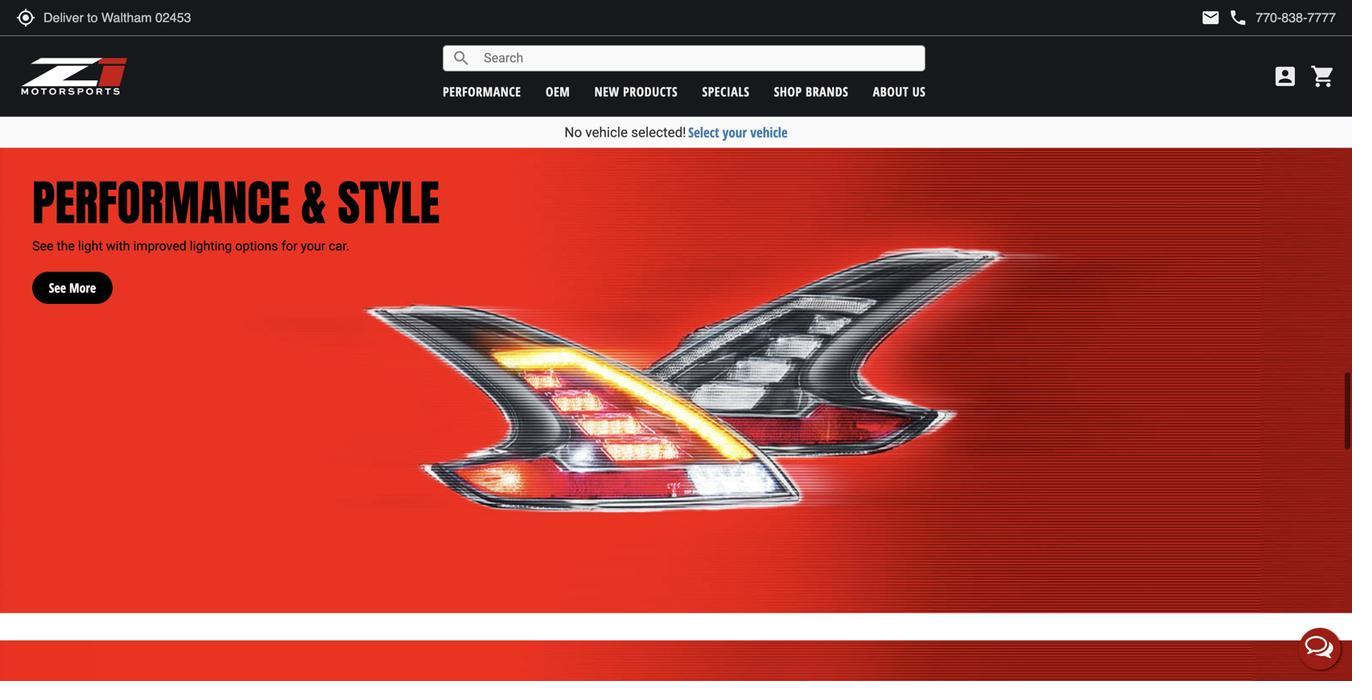 Task type: locate. For each thing, give the bounding box(es) containing it.
1 vertical spatial your
[[301, 239, 326, 254]]

your
[[723, 123, 747, 142], [301, 239, 326, 254]]

selected!
[[631, 124, 686, 140]]

more
[[69, 279, 96, 297]]

account_box
[[1273, 64, 1299, 89]]

about us
[[873, 83, 926, 100]]

hold the power   improve response and power delivery with a clutch and flywheel upgrade image
[[0, 0, 1353, 109]]

shop brands
[[774, 83, 849, 100]]

new
[[595, 83, 620, 100]]

oem link
[[546, 83, 570, 100]]

new products
[[595, 83, 678, 100]]

1 horizontal spatial your
[[723, 123, 747, 142]]

select your vehicle link
[[688, 123, 788, 142]]

us
[[913, 83, 926, 100]]

performance & style see the light with improved lighting options for your car. image
[[0, 136, 1353, 614]]

products
[[623, 83, 678, 100]]

see more
[[49, 279, 96, 297]]

phone link
[[1229, 8, 1336, 27]]

0 vertical spatial your
[[723, 123, 747, 142]]

oem
[[546, 83, 570, 100]]

options
[[235, 239, 278, 254]]

car.
[[329, 239, 350, 254]]

style
[[338, 167, 440, 239]]

vehicle right no
[[586, 124, 628, 140]]

your right select
[[723, 123, 747, 142]]

0 horizontal spatial vehicle
[[586, 124, 628, 140]]

Search search field
[[471, 46, 925, 71]]

no
[[565, 124, 582, 140]]

specials link
[[702, 83, 750, 100]]

0 horizontal spatial your
[[301, 239, 326, 254]]

vehicle
[[751, 123, 788, 142], [586, 124, 628, 140]]

0 vertical spatial see
[[32, 239, 53, 254]]

no vehicle selected! select your vehicle
[[565, 123, 788, 142]]

see
[[32, 239, 53, 254], [49, 279, 66, 297]]

performance link
[[443, 83, 521, 100]]

with
[[106, 239, 130, 254]]

mail phone
[[1201, 8, 1248, 27]]

account_box link
[[1269, 64, 1303, 89]]

specials
[[702, 83, 750, 100]]

see left 'the'
[[32, 239, 53, 254]]

search
[[452, 49, 471, 68]]

see inside performance & style see the light with improved lighting options for your car.
[[32, 239, 53, 254]]

vehicle down 'shop'
[[751, 123, 788, 142]]

shop
[[774, 83, 802, 100]]

see more link
[[32, 256, 113, 304]]

see left the more
[[49, 279, 66, 297]]

your right for
[[301, 239, 326, 254]]



Task type: describe. For each thing, give the bounding box(es) containing it.
&
[[301, 167, 326, 239]]

shopping_cart link
[[1307, 64, 1336, 89]]

the
[[57, 239, 75, 254]]

shopping_cart
[[1311, 64, 1336, 89]]

light
[[78, 239, 103, 254]]

performance
[[443, 83, 521, 100]]

z1 motorsports logo image
[[20, 56, 128, 97]]

for
[[281, 239, 298, 254]]

vehicle inside no vehicle selected! select your vehicle
[[586, 124, 628, 140]]

mail link
[[1201, 8, 1221, 27]]

1 vertical spatial see
[[49, 279, 66, 297]]

improved
[[133, 239, 187, 254]]

new products link
[[595, 83, 678, 100]]

mail
[[1201, 8, 1221, 27]]

cool it image
[[0, 641, 1353, 682]]

1 horizontal spatial vehicle
[[751, 123, 788, 142]]

performance
[[32, 167, 290, 239]]

shop brands link
[[774, 83, 849, 100]]

about
[[873, 83, 909, 100]]

select
[[688, 123, 719, 142]]

brands
[[806, 83, 849, 100]]

phone
[[1229, 8, 1248, 27]]

your inside performance & style see the light with improved lighting options for your car.
[[301, 239, 326, 254]]

performance & style see the light with improved lighting options for your car.
[[32, 167, 440, 254]]

my_location
[[16, 8, 35, 27]]

about us link
[[873, 83, 926, 100]]

lighting
[[190, 239, 232, 254]]



Task type: vqa. For each thing, say whether or not it's contained in the screenshot.
Price:
no



